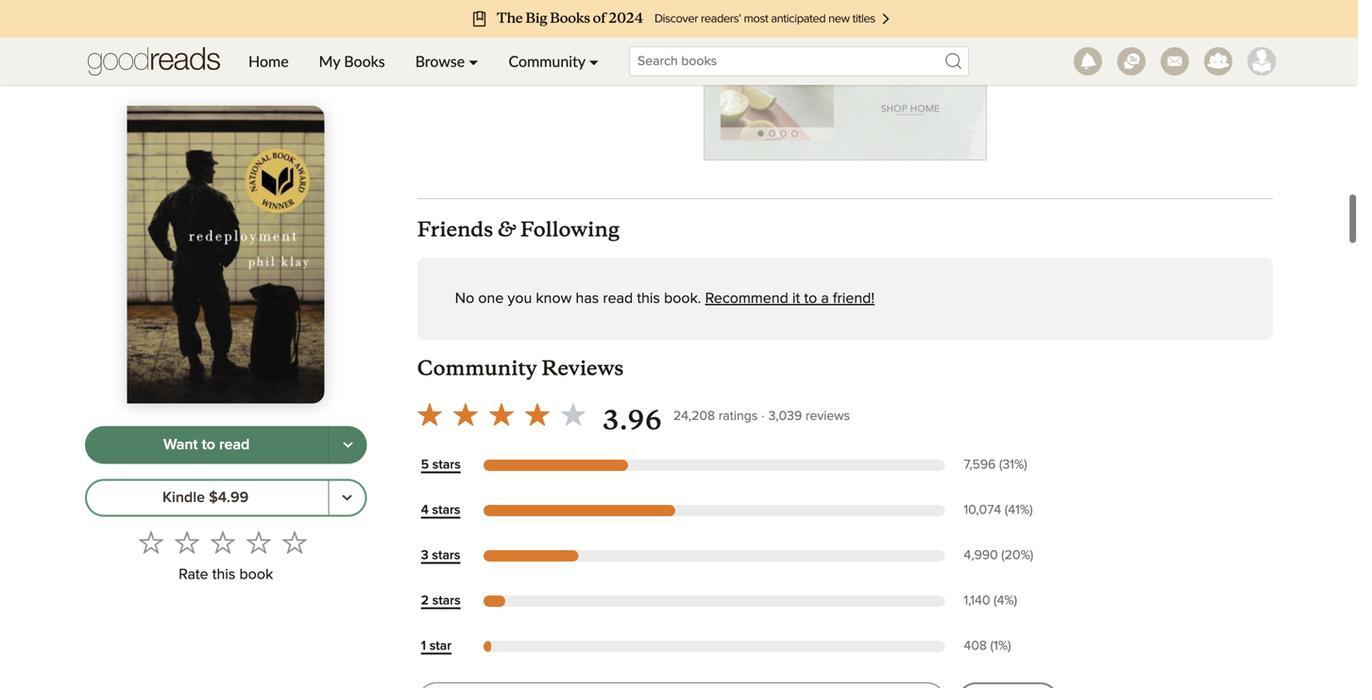 Task type: vqa. For each thing, say whether or not it's contained in the screenshot.
goodreads.com link
no



Task type: locate. For each thing, give the bounding box(es) containing it.
want to read button
[[85, 427, 329, 464]]

this right the rate
[[212, 568, 236, 583]]

1 horizontal spatial ▾
[[589, 52, 599, 70]]

kindle $4.99 link
[[85, 479, 329, 517]]

0 vertical spatial community
[[509, 52, 586, 70]]

reviews
[[542, 356, 624, 381]]

3.96
[[603, 404, 662, 437]]

1 vertical spatial community
[[417, 356, 537, 381]]

4 stars
[[421, 504, 461, 517]]

stars right 3
[[432, 550, 461, 563]]

to
[[805, 292, 818, 307], [202, 438, 215, 453]]

browse ▾ link
[[400, 38, 494, 85]]

2 stars from the top
[[432, 504, 461, 517]]

▾
[[469, 52, 479, 70], [589, 52, 599, 70]]

read
[[603, 292, 633, 307], [219, 438, 250, 453]]

rate 1 out of 5 image
[[139, 531, 164, 555]]

number of ratings and percentage of total ratings element containing 408 (1%)
[[961, 638, 1060, 656]]

it
[[793, 292, 801, 307]]

4,990 (20%)
[[964, 550, 1034, 563]]

2 ▾ from the left
[[589, 52, 599, 70]]

1 vertical spatial to
[[202, 438, 215, 453]]

(31%)
[[1000, 459, 1028, 472]]

home link
[[233, 38, 304, 85]]

to inside "button"
[[202, 438, 215, 453]]

rate this book element
[[85, 525, 367, 590]]

3 number of ratings and percentage of total ratings element from the top
[[961, 548, 1060, 566]]

Search by book title or ISBN text field
[[629, 46, 970, 77]]

rating 3.96 out of 5 image
[[412, 397, 591, 433]]

no one you know has read this book. recommend it to a friend!
[[455, 292, 875, 307]]

books
[[344, 52, 385, 70]]

my books link
[[304, 38, 400, 85]]

want to read
[[163, 438, 250, 453]]

stars
[[433, 459, 461, 472], [432, 504, 461, 517], [432, 550, 461, 563], [433, 595, 461, 608]]

1 number of ratings and percentage of total ratings element from the top
[[961, 457, 1060, 475]]

stars for 2 stars
[[433, 595, 461, 608]]

number of ratings and percentage of total ratings element up (4%)
[[961, 548, 1060, 566]]

number of ratings and percentage of total ratings element containing 4,990 (20%)
[[961, 548, 1060, 566]]

stars for 5 stars
[[433, 459, 461, 472]]

(4%)
[[994, 595, 1018, 608]]

0 vertical spatial this
[[637, 292, 660, 307]]

following
[[521, 217, 620, 243]]

7,596
[[964, 459, 996, 472]]

0 horizontal spatial read
[[219, 438, 250, 453]]

read inside "button"
[[219, 438, 250, 453]]

community
[[509, 52, 586, 70], [417, 356, 537, 381]]

read up $4.99
[[219, 438, 250, 453]]

1 horizontal spatial to
[[805, 292, 818, 307]]

read right has
[[603, 292, 633, 307]]

number of ratings and percentage of total ratings element up (1%) at the right of the page
[[961, 593, 1060, 611]]

community ▾ link
[[494, 38, 614, 85]]

home
[[249, 52, 289, 70]]

number of ratings and percentage of total ratings element for 1 star
[[961, 638, 1060, 656]]

you
[[508, 292, 532, 307]]

None search field
[[614, 46, 985, 77]]

stars right 5 at the left bottom of the page
[[433, 459, 461, 472]]

number of ratings and percentage of total ratings element containing 1,140 (4%)
[[961, 593, 1060, 611]]

5 number of ratings and percentage of total ratings element from the top
[[961, 638, 1060, 656]]

1 vertical spatial read
[[219, 438, 250, 453]]

3 stars from the top
[[432, 550, 461, 563]]

rate 2 out of 5 image
[[175, 531, 200, 555]]

2 number of ratings and percentage of total ratings element from the top
[[961, 502, 1060, 520]]

recommend
[[706, 292, 789, 307]]

0 horizontal spatial ▾
[[469, 52, 479, 70]]

a
[[822, 292, 829, 307]]

number of ratings and percentage of total ratings element for 2 stars
[[961, 593, 1060, 611]]

stars right 4
[[432, 504, 461, 517]]

this
[[637, 292, 660, 307], [212, 568, 236, 583]]

friends & following
[[417, 213, 620, 243]]

0 horizontal spatial to
[[202, 438, 215, 453]]

to right "want"
[[202, 438, 215, 453]]

408 (1%)
[[964, 640, 1012, 654]]

3,039
[[769, 410, 802, 423]]

stars right 2
[[433, 595, 461, 608]]

my books
[[319, 52, 385, 70]]

0 horizontal spatial this
[[212, 568, 236, 583]]

number of ratings and percentage of total ratings element up (20%)
[[961, 502, 1060, 520]]

number of ratings and percentage of total ratings element for 4 stars
[[961, 502, 1060, 520]]

4,990
[[964, 550, 999, 563]]

know
[[536, 292, 572, 307]]

4
[[421, 504, 429, 517]]

1,140
[[964, 595, 991, 608]]

number of ratings and percentage of total ratings element containing 10,074 (41%)
[[961, 502, 1060, 520]]

rate 5 out of 5 image
[[283, 531, 307, 555]]

▾ for browse ▾
[[469, 52, 479, 70]]

recommend it to a friend! link
[[706, 292, 875, 307]]

to right it
[[805, 292, 818, 307]]

1 ▾ from the left
[[469, 52, 479, 70]]

want
[[163, 438, 198, 453]]

this left book. on the top
[[637, 292, 660, 307]]

number of ratings and percentage of total ratings element
[[961, 457, 1060, 475], [961, 502, 1060, 520], [961, 548, 1060, 566], [961, 593, 1060, 611], [961, 638, 1060, 656]]

number of ratings and percentage of total ratings element for 5 stars
[[961, 457, 1060, 475]]

3 stars
[[421, 550, 461, 563]]

community reviews
[[417, 356, 624, 381]]

4 number of ratings and percentage of total ratings element from the top
[[961, 593, 1060, 611]]

0 vertical spatial read
[[603, 292, 633, 307]]

friends
[[417, 217, 494, 243]]

1 stars from the top
[[433, 459, 461, 472]]

4 stars from the top
[[433, 595, 461, 608]]

$4.99
[[209, 491, 249, 506]]

number of ratings and percentage of total ratings element containing 7,596 (31%)
[[961, 457, 1060, 475]]

no
[[455, 292, 475, 307]]

number of ratings and percentage of total ratings element up (41%) at the right bottom of page
[[961, 457, 1060, 475]]

2 stars
[[421, 595, 461, 608]]

1
[[421, 640, 426, 654]]

(41%)
[[1005, 504, 1033, 517]]

1 vertical spatial this
[[212, 568, 236, 583]]

stars for 4 stars
[[432, 504, 461, 517]]

ratings
[[719, 410, 758, 423]]

number of ratings and percentage of total ratings element down (4%)
[[961, 638, 1060, 656]]

1,140 (4%)
[[964, 595, 1018, 608]]

profile image for sam green. image
[[1248, 47, 1277, 76]]



Task type: describe. For each thing, give the bounding box(es) containing it.
browse ▾
[[415, 52, 479, 70]]

advertisement element
[[704, 0, 987, 161]]

24,208
[[674, 410, 716, 423]]

3
[[421, 550, 429, 563]]

5
[[421, 459, 429, 472]]

average rating of 3.96 stars. figure
[[412, 397, 674, 439]]

5 stars
[[421, 459, 461, 472]]

rate 3 out of 5 image
[[211, 531, 235, 555]]

this inside 'rate this book' element
[[212, 568, 236, 583]]

1 horizontal spatial this
[[637, 292, 660, 307]]

my
[[319, 52, 340, 70]]

24,208 ratings
[[674, 410, 758, 423]]

book.
[[664, 292, 702, 307]]

stars for 3 stars
[[432, 550, 461, 563]]

1 star
[[421, 640, 452, 654]]

home image
[[88, 38, 220, 85]]

2
[[421, 595, 429, 608]]

rate this book
[[179, 568, 273, 583]]

3,039 reviews
[[769, 410, 850, 423]]

rate
[[179, 568, 208, 583]]

408
[[964, 640, 988, 654]]

▾ for community ▾
[[589, 52, 599, 70]]

community ▾
[[509, 52, 599, 70]]

(20%)
[[1002, 550, 1034, 563]]

book
[[240, 568, 273, 583]]

browse
[[415, 52, 465, 70]]

one
[[479, 292, 504, 307]]

1 horizontal spatial read
[[603, 292, 633, 307]]

24,208 ratings and 3,039 reviews figure
[[674, 405, 850, 427]]

friend!
[[833, 292, 875, 307]]

&
[[498, 213, 516, 243]]

reviews
[[806, 410, 850, 423]]

kindle $4.99
[[163, 491, 249, 506]]

has
[[576, 292, 599, 307]]

number of ratings and percentage of total ratings element for 3 stars
[[961, 548, 1060, 566]]

0 vertical spatial to
[[805, 292, 818, 307]]

community for community ▾
[[509, 52, 586, 70]]

star
[[430, 640, 452, 654]]

10,074
[[964, 504, 1002, 517]]

10,074 (41%)
[[964, 504, 1033, 517]]

community for community reviews
[[417, 356, 537, 381]]

(1%)
[[991, 640, 1012, 654]]

7,596 (31%)
[[964, 459, 1028, 472]]

rating 0 out of 5 group
[[133, 525, 313, 561]]

kindle
[[163, 491, 205, 506]]

rate 4 out of 5 image
[[247, 531, 271, 555]]



